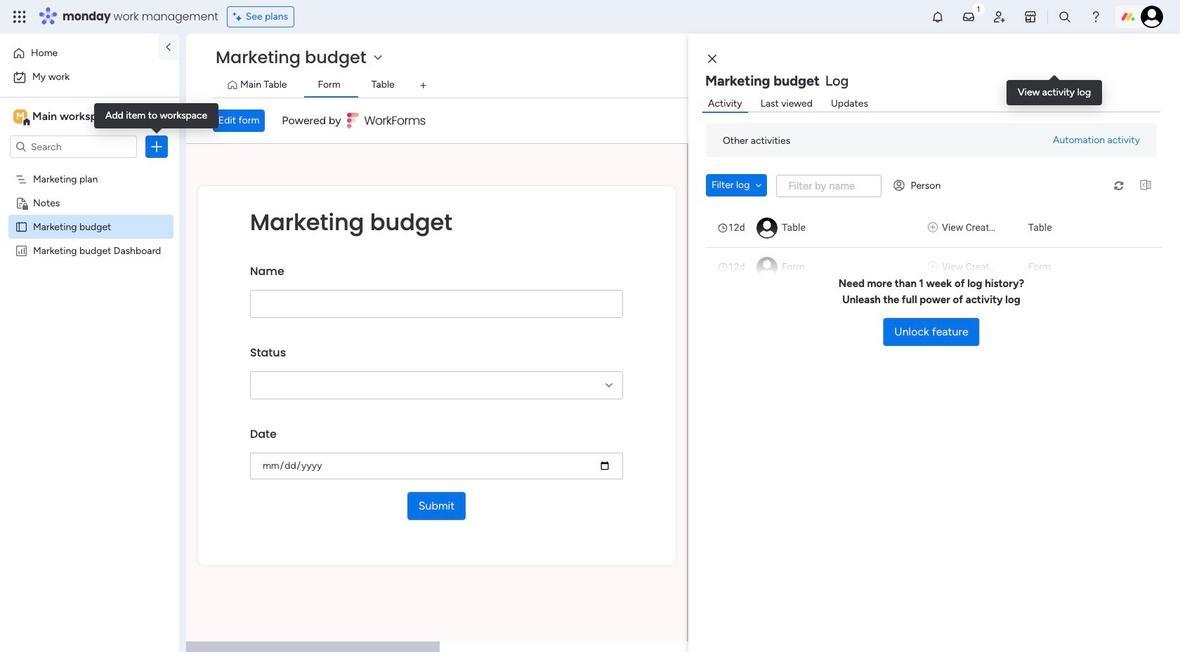 Task type: vqa. For each thing, say whether or not it's contained in the screenshot.
Update feed icon
yes



Task type: locate. For each thing, give the bounding box(es) containing it.
option
[[8, 42, 150, 65], [8, 66, 171, 89], [0, 166, 179, 169]]

tab
[[412, 74, 435, 97]]

close image
[[708, 54, 717, 64]]

tab list
[[213, 74, 1160, 98]]

2 group from the top
[[250, 335, 623, 417]]

list box
[[0, 164, 179, 452], [706, 208, 1163, 287]]

update feed image
[[962, 10, 976, 24]]

search everything image
[[1058, 10, 1072, 24]]

workspace selection element
[[13, 108, 117, 127]]

1 group from the top
[[250, 254, 623, 335]]

form form
[[186, 144, 687, 642]]

angle down image
[[756, 181, 762, 190]]

workspace image
[[13, 109, 27, 124]]

dapulse plus image
[[928, 221, 938, 235]]

group
[[250, 254, 623, 335], [250, 335, 623, 417], [250, 417, 623, 493]]

dapulse plus image
[[928, 260, 938, 275]]

see plans image
[[233, 9, 246, 25]]

monday marketplace image
[[1024, 10, 1038, 24]]

workforms logo image
[[347, 110, 426, 132]]

1 vertical spatial option
[[8, 66, 171, 89]]

public board image
[[15, 220, 28, 233]]

select product image
[[13, 10, 27, 24]]

invite members image
[[993, 10, 1007, 24]]

3 group from the top
[[250, 417, 623, 493]]

add view image
[[421, 80, 426, 91]]



Task type: describe. For each thing, give the bounding box(es) containing it.
private board image
[[15, 196, 28, 209]]

export to excel image
[[1135, 180, 1157, 191]]

options image
[[150, 140, 164, 154]]

Search in workspace field
[[30, 139, 117, 155]]

notifications image
[[931, 10, 945, 24]]

1 image
[[973, 1, 985, 17]]

kendall parks image
[[1141, 6, 1164, 28]]

0 vertical spatial option
[[8, 42, 150, 65]]

refresh image
[[1108, 180, 1131, 191]]

name text field
[[250, 290, 623, 318]]

public dashboard image
[[15, 244, 28, 257]]

Choose a date date field
[[250, 453, 623, 480]]

1 horizontal spatial list box
[[706, 208, 1163, 287]]

0 horizontal spatial list box
[[0, 164, 179, 452]]

2 vertical spatial option
[[0, 166, 179, 169]]

help image
[[1089, 10, 1103, 24]]

Filter by name field
[[777, 175, 882, 197]]



